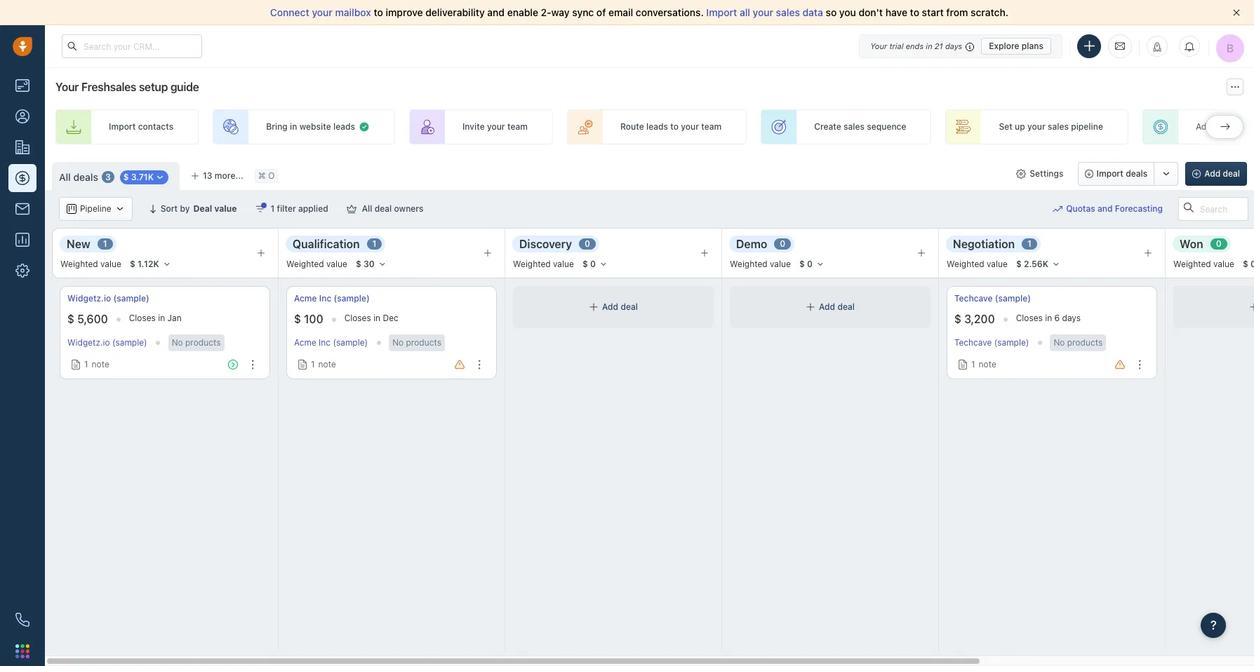 Task type: describe. For each thing, give the bounding box(es) containing it.
13 more... button
[[183, 166, 251, 186]]

$ 30 button
[[350, 257, 393, 272]]

note for $ 5,600
[[92, 359, 109, 370]]

ends
[[906, 41, 924, 50]]

email
[[609, 6, 633, 18]]

add deal link
[[1143, 110, 1255, 145]]

start
[[922, 6, 944, 18]]

21
[[935, 41, 943, 50]]

$ 2.56k button
[[1010, 257, 1067, 272]]

container_wx8msf4aqz5i3rn1 image inside all deal owners button
[[347, 204, 356, 214]]

value for qualification
[[327, 259, 347, 270]]

in for new
[[158, 313, 165, 324]]

pipeline button
[[59, 197, 132, 221]]

your left mailbox
[[312, 6, 333, 18]]

$ 3.71k button
[[120, 171, 169, 185]]

all for deal
[[362, 204, 372, 214]]

$ 100
[[294, 313, 323, 326]]

deal for the add deal button
[[1223, 168, 1241, 179]]

container_wx8msf4aqz5i3rn1 image inside 1 filter applied button
[[255, 204, 265, 214]]

2 acme inc (sample) link from the top
[[294, 338, 368, 349]]

no for $ 100
[[393, 338, 404, 348]]

value for won
[[1214, 259, 1235, 270]]

1 widgetz.io (sample) link from the top
[[67, 293, 149, 305]]

100
[[304, 313, 323, 326]]

in inside bring in website leads link
[[290, 122, 297, 132]]

connect your mailbox link
[[270, 6, 374, 18]]

import deals button
[[1078, 162, 1155, 186]]

closes for 5,600
[[129, 313, 156, 324]]

sync
[[572, 6, 594, 18]]

0 horizontal spatial to
[[374, 6, 383, 18]]

weighted for won
[[1174, 259, 1212, 270]]

data
[[803, 6, 823, 18]]

applied
[[298, 204, 328, 214]]

1 leads from the left
[[333, 122, 355, 132]]

3 $ 0 from the left
[[1243, 259, 1255, 270]]

1 horizontal spatial sales
[[844, 122, 865, 132]]

quotas and forecasting link
[[1053, 197, 1177, 221]]

2 widgetz.io (sample) link from the top
[[67, 338, 147, 349]]

set up your sales pipeline link
[[946, 110, 1129, 145]]

you
[[840, 6, 856, 18]]

bring in website leads link
[[213, 110, 395, 145]]

(sample) down $ 2.56k at the top of page
[[995, 293, 1031, 304]]

won
[[1180, 238, 1204, 250]]

import contacts
[[109, 122, 174, 132]]

$ 0 button for won
[[1237, 257, 1255, 272]]

1 down 100
[[311, 359, 315, 370]]

your freshsales setup guide
[[55, 81, 199, 93]]

5,600
[[77, 313, 108, 326]]

container_wx8msf4aqz5i3rn1 image inside 'pipeline' popup button
[[115, 204, 125, 214]]

container_wx8msf4aqz5i3rn1 image inside $ 3.71k button
[[155, 173, 165, 183]]

deals for import
[[1126, 168, 1148, 179]]

discovery
[[520, 238, 572, 250]]

1 techcave (sample) link from the top
[[955, 293, 1031, 305]]

invite your team link
[[409, 110, 553, 145]]

in for qualification
[[374, 313, 381, 324]]

$ 0 for demo
[[800, 259, 813, 270]]

3.71k
[[131, 172, 154, 183]]

create sales sequence
[[815, 122, 907, 132]]

1 up the $ 30 "button"
[[372, 239, 377, 250]]

deliverability
[[426, 6, 485, 18]]

⌘ o
[[258, 171, 275, 181]]

0 vertical spatial days
[[946, 41, 963, 50]]

container_wx8msf4aqz5i3rn1 image inside settings popup button
[[1017, 169, 1027, 179]]

have
[[886, 6, 908, 18]]

add deal button
[[1186, 162, 1248, 186]]

value for new
[[100, 259, 121, 270]]

trial
[[890, 41, 904, 50]]

$ inside button
[[1016, 259, 1022, 270]]

freshworks switcher image
[[15, 645, 29, 659]]

1 techcave (sample) from the top
[[955, 293, 1031, 304]]

route leads to your team
[[621, 122, 722, 132]]

phone element
[[8, 607, 37, 635]]

container_wx8msf4aqz5i3rn1 image inside 'pipeline' popup button
[[67, 204, 77, 214]]

and inside 'link'
[[1098, 204, 1113, 214]]

sort by deal value
[[161, 204, 237, 214]]

new
[[67, 238, 90, 250]]

import for import deals
[[1097, 168, 1124, 179]]

closes for 3,200
[[1016, 313, 1043, 324]]

2 techcave (sample) from the top
[[955, 338, 1029, 349]]

(sample) inside acme inc (sample) link
[[334, 293, 370, 304]]

explore plans
[[989, 40, 1044, 51]]

$ 5,600
[[67, 313, 108, 326]]

from
[[947, 6, 968, 18]]

no products for $ 5,600
[[172, 338, 221, 348]]

route
[[621, 122, 644, 132]]

freshsales
[[81, 81, 136, 93]]

conversations.
[[636, 6, 704, 18]]

$ inside 'button'
[[130, 259, 135, 270]]

2 techcave from the top
[[955, 338, 992, 349]]

your for your trial ends in 21 days
[[871, 41, 888, 50]]

invite
[[463, 122, 485, 132]]

1 horizontal spatial import
[[707, 6, 737, 18]]

in for negotiation
[[1045, 313, 1052, 324]]

Search field
[[1179, 197, 1249, 221]]

all
[[740, 6, 750, 18]]

setup
[[139, 81, 168, 93]]

$ 3.71k
[[123, 172, 154, 183]]

products for $ 100
[[406, 338, 442, 348]]

$ 1.12k button
[[123, 257, 177, 272]]

bring in website leads
[[266, 122, 355, 132]]

1 acme inc (sample) link from the top
[[294, 293, 370, 305]]

weighted value for won
[[1174, 259, 1235, 270]]

$ inside dropdown button
[[123, 172, 129, 183]]

way
[[551, 6, 570, 18]]

2.56k
[[1024, 259, 1049, 270]]

bring
[[266, 122, 288, 132]]

2 horizontal spatial sales
[[1048, 122, 1069, 132]]

2 horizontal spatial to
[[910, 6, 920, 18]]

13 more...
[[203, 171, 243, 181]]

no for $ 5,600
[[172, 338, 183, 348]]

negotiation
[[953, 238, 1015, 250]]

(sample) down closes in jan
[[112, 338, 147, 349]]

container_wx8msf4aqz5i3rn1 image inside "quotas and forecasting" 'link'
[[1053, 204, 1063, 214]]

filter
[[277, 204, 296, 214]]

2 acme from the top
[[294, 338, 316, 349]]

sequence
[[867, 122, 907, 132]]

settings
[[1030, 168, 1064, 179]]

your right up
[[1028, 122, 1046, 132]]

weighted for new
[[60, 259, 98, 270]]

all deals 3
[[59, 171, 111, 183]]

more...
[[215, 171, 243, 181]]

sort
[[161, 204, 178, 214]]

your right all
[[753, 6, 774, 18]]

in left 21
[[926, 41, 933, 50]]

(sample) inside widgetz.io (sample) link
[[113, 293, 149, 304]]

$ 2.56k
[[1016, 259, 1049, 270]]

value for demo
[[770, 259, 791, 270]]

1 acme inc (sample) from the top
[[294, 293, 370, 304]]

route leads to your team link
[[567, 110, 747, 145]]

add inside button
[[1205, 168, 1221, 179]]

your right invite
[[487, 122, 505, 132]]

create sales sequence link
[[761, 110, 932, 145]]

import contacts link
[[55, 110, 199, 145]]

set up your sales pipeline
[[999, 122, 1104, 132]]

don't
[[859, 6, 883, 18]]

weighted value for qualification
[[286, 259, 347, 270]]

products for $ 3,200
[[1068, 338, 1103, 348]]



Task type: locate. For each thing, give the bounding box(es) containing it.
widgetz.io (sample) up 5,600
[[67, 293, 149, 304]]

in left "6"
[[1045, 313, 1052, 324]]

deals left 3
[[73, 171, 98, 183]]

enable
[[507, 6, 538, 18]]

1 weighted from the left
[[60, 259, 98, 270]]

connect your mailbox to improve deliverability and enable 2-way sync of email conversations. import all your sales data so you don't have to start from scratch.
[[270, 6, 1009, 18]]

scratch.
[[971, 6, 1009, 18]]

deals for all
[[73, 171, 98, 183]]

weighted value for negotiation
[[947, 259, 1008, 270]]

your inside "link"
[[681, 122, 699, 132]]

all deal owners
[[362, 204, 424, 214]]

in left dec
[[374, 313, 381, 324]]

container_wx8msf4aqz5i3rn1 image
[[155, 173, 165, 183], [115, 204, 125, 214], [255, 204, 265, 214], [1053, 204, 1063, 214], [589, 303, 599, 312], [806, 303, 816, 312], [71, 360, 81, 370], [958, 360, 968, 370]]

import inside button
[[1097, 168, 1124, 179]]

invite your team
[[463, 122, 528, 132]]

0 horizontal spatial deals
[[73, 171, 98, 183]]

of
[[597, 6, 606, 18]]

techcave
[[955, 293, 993, 304], [955, 338, 992, 349]]

pipeline
[[1071, 122, 1104, 132]]

1 horizontal spatial $ 0 button
[[793, 257, 831, 272]]

techcave (sample) link
[[955, 293, 1031, 305], [955, 338, 1029, 349]]

2 horizontal spatial import
[[1097, 168, 1124, 179]]

no for $ 3,200
[[1054, 338, 1065, 348]]

2 team from the left
[[701, 122, 722, 132]]

2 horizontal spatial $ 0 button
[[1237, 257, 1255, 272]]

weighted down won
[[1174, 259, 1212, 270]]

3 weighted from the left
[[513, 259, 551, 270]]

0 vertical spatial widgetz.io (sample)
[[67, 293, 149, 304]]

products
[[185, 338, 221, 348], [406, 338, 442, 348], [1068, 338, 1103, 348]]

1 horizontal spatial days
[[1063, 313, 1081, 324]]

in left jan
[[158, 313, 165, 324]]

1 vertical spatial acme inc (sample)
[[294, 338, 368, 349]]

2 no products from the left
[[393, 338, 442, 348]]

all left 3
[[59, 171, 71, 183]]

2 horizontal spatial no
[[1054, 338, 1065, 348]]

1 vertical spatial acme inc (sample) link
[[294, 338, 368, 349]]

3 closes from the left
[[1016, 313, 1043, 324]]

2 acme inc (sample) from the top
[[294, 338, 368, 349]]

1 horizontal spatial all
[[362, 204, 372, 214]]

no down dec
[[393, 338, 404, 348]]

⌘
[[258, 171, 266, 181]]

forecasting
[[1115, 204, 1163, 214]]

widgetz.io (sample) link down 5,600
[[67, 338, 147, 349]]

your left the freshsales at the top
[[55, 81, 79, 93]]

1 acme from the top
[[294, 293, 317, 304]]

no down "6"
[[1054, 338, 1065, 348]]

3,200
[[965, 313, 995, 326]]

techcave up $ 3,200
[[955, 293, 993, 304]]

what's new image
[[1153, 42, 1163, 52]]

1 down $ 3,200
[[972, 359, 976, 370]]

weighted value down won
[[1174, 259, 1235, 270]]

1 vertical spatial widgetz.io (sample) link
[[67, 338, 147, 349]]

no products for $ 100
[[393, 338, 442, 348]]

0 horizontal spatial import
[[109, 122, 136, 132]]

all left owners
[[362, 204, 372, 214]]

techcave (sample) down the 3,200
[[955, 338, 1029, 349]]

pipeline
[[80, 204, 111, 214]]

0 horizontal spatial leads
[[333, 122, 355, 132]]

2 horizontal spatial 1 note
[[972, 359, 997, 370]]

$ 1.12k
[[130, 259, 159, 270]]

set
[[999, 122, 1013, 132]]

0 horizontal spatial and
[[488, 6, 505, 18]]

and
[[488, 6, 505, 18], [1098, 204, 1113, 214]]

acme inc (sample) down 100
[[294, 338, 368, 349]]

$ 0 button for demo
[[793, 257, 831, 272]]

0 horizontal spatial note
[[92, 359, 109, 370]]

(sample) up closes in jan
[[113, 293, 149, 304]]

closes left "6"
[[1016, 313, 1043, 324]]

1 note down 100
[[311, 359, 336, 370]]

value
[[214, 204, 237, 214], [100, 259, 121, 270], [327, 259, 347, 270], [553, 259, 574, 270], [770, 259, 791, 270], [987, 259, 1008, 270], [1214, 259, 1235, 270]]

to inside "link"
[[671, 122, 679, 132]]

widgetz.io (sample) down 5,600
[[67, 338, 147, 349]]

0 vertical spatial techcave (sample) link
[[955, 293, 1031, 305]]

2 widgetz.io from the top
[[67, 338, 110, 349]]

note for $ 100
[[318, 359, 336, 370]]

settings button
[[1010, 162, 1071, 186]]

1 note for $ 5,600
[[84, 359, 109, 370]]

2 products from the left
[[406, 338, 442, 348]]

closes for 100
[[344, 313, 371, 324]]

all deal owners button
[[337, 197, 433, 221]]

1 closes from the left
[[129, 313, 156, 324]]

website
[[300, 122, 331, 132]]

value for discovery
[[553, 259, 574, 270]]

qualification
[[293, 238, 360, 250]]

weighted for demo
[[730, 259, 768, 270]]

1 note for $ 3,200
[[972, 359, 997, 370]]

widgetz.io (sample) link
[[67, 293, 149, 305], [67, 338, 147, 349]]

1 down "$ 5,600"
[[84, 359, 88, 370]]

1 team from the left
[[508, 122, 528, 132]]

acme down '$ 100' at the left top of page
[[294, 338, 316, 349]]

0 vertical spatial widgetz.io
[[67, 293, 111, 304]]

quotas and forecasting
[[1066, 204, 1163, 214]]

1 note for $ 100
[[311, 359, 336, 370]]

inc down 100
[[319, 338, 331, 349]]

all inside all deal owners button
[[362, 204, 372, 214]]

weighted value for new
[[60, 259, 121, 270]]

to right route
[[671, 122, 679, 132]]

0 horizontal spatial $ 0
[[583, 259, 596, 270]]

$ 3.71k button
[[116, 169, 173, 186]]

1 techcave from the top
[[955, 293, 993, 304]]

3 weighted value from the left
[[513, 259, 574, 270]]

weighted down negotiation
[[947, 259, 985, 270]]

2 horizontal spatial products
[[1068, 338, 1103, 348]]

team
[[508, 122, 528, 132], [701, 122, 722, 132]]

2 horizontal spatial no products
[[1054, 338, 1103, 348]]

widgetz.io up "$ 5,600"
[[67, 293, 111, 304]]

0 vertical spatial all
[[59, 171, 71, 183]]

1 vertical spatial techcave (sample) link
[[955, 338, 1029, 349]]

4 weighted from the left
[[730, 259, 768, 270]]

2 $ 0 button from the left
[[793, 257, 831, 272]]

0 vertical spatial techcave (sample)
[[955, 293, 1031, 304]]

2 widgetz.io (sample) from the top
[[67, 338, 147, 349]]

closes in jan
[[129, 313, 182, 324]]

1.12k
[[138, 259, 159, 270]]

techcave (sample) link up the 3,200
[[955, 293, 1031, 305]]

no products down "6"
[[1054, 338, 1103, 348]]

3 no from the left
[[1054, 338, 1065, 348]]

$ 0 button for discovery
[[576, 257, 614, 272]]

4 weighted value from the left
[[730, 259, 791, 270]]

days right "6"
[[1063, 313, 1081, 324]]

weighted down discovery
[[513, 259, 551, 270]]

1 inside button
[[271, 204, 275, 214]]

to
[[374, 6, 383, 18], [910, 6, 920, 18], [671, 122, 679, 132]]

1 vertical spatial techcave (sample)
[[955, 338, 1029, 349]]

0 horizontal spatial $ 0 button
[[576, 257, 614, 272]]

closes left jan
[[129, 313, 156, 324]]

2 horizontal spatial note
[[979, 359, 997, 370]]

days
[[946, 41, 963, 50], [1063, 313, 1081, 324]]

1 horizontal spatial no products
[[393, 338, 442, 348]]

leads right route
[[647, 122, 668, 132]]

2 horizontal spatial closes
[[1016, 313, 1043, 324]]

0 vertical spatial inc
[[319, 293, 332, 304]]

widgetz.io (sample) link up 5,600
[[67, 293, 149, 305]]

1 note down 5,600
[[84, 359, 109, 370]]

import up quotas and forecasting
[[1097, 168, 1124, 179]]

note down the 3,200
[[979, 359, 997, 370]]

note down 5,600
[[92, 359, 109, 370]]

2 leads from the left
[[647, 122, 668, 132]]

deal for all deal owners button
[[375, 204, 392, 214]]

all deals link
[[59, 170, 98, 184]]

1 filter applied
[[271, 204, 328, 214]]

acme inc (sample) link down 100
[[294, 338, 368, 349]]

acme up '$ 100' at the left top of page
[[294, 293, 317, 304]]

demo
[[736, 238, 768, 250]]

0 horizontal spatial closes
[[129, 313, 156, 324]]

2 horizontal spatial $ 0
[[1243, 259, 1255, 270]]

sales right create
[[844, 122, 865, 132]]

1 widgetz.io (sample) from the top
[[67, 293, 149, 304]]

connect
[[270, 6, 309, 18]]

1 vertical spatial widgetz.io (sample)
[[67, 338, 147, 349]]

5 weighted value from the left
[[947, 259, 1008, 270]]

2 no from the left
[[393, 338, 404, 348]]

import deals group
[[1078, 162, 1179, 186]]

6 weighted from the left
[[1174, 259, 1212, 270]]

0 vertical spatial import
[[707, 6, 737, 18]]

team inside "link"
[[701, 122, 722, 132]]

quotas
[[1066, 204, 1096, 214]]

in
[[926, 41, 933, 50], [290, 122, 297, 132], [158, 313, 165, 324], [374, 313, 381, 324], [1045, 313, 1052, 324]]

2 inc from the top
[[319, 338, 331, 349]]

closes in 6 days
[[1016, 313, 1081, 324]]

no products for $ 3,200
[[1054, 338, 1103, 348]]

your for your freshsales setup guide
[[55, 81, 79, 93]]

0 horizontal spatial days
[[946, 41, 963, 50]]

leads right website
[[333, 122, 355, 132]]

container_wx8msf4aqz5i3rn1 image inside bring in website leads link
[[359, 121, 370, 133]]

1 note down the 3,200
[[972, 359, 997, 370]]

close image
[[1233, 9, 1241, 16]]

products for $ 5,600
[[185, 338, 221, 348]]

so
[[826, 6, 837, 18]]

6 weighted value from the left
[[1174, 259, 1235, 270]]

value for negotiation
[[987, 259, 1008, 270]]

3 note from the left
[[979, 359, 997, 370]]

0 horizontal spatial no products
[[172, 338, 221, 348]]

widgetz.io down "$ 5,600"
[[67, 338, 110, 349]]

acme inc (sample) up 100
[[294, 293, 370, 304]]

3
[[105, 172, 111, 183]]

13
[[203, 171, 212, 181]]

guide
[[170, 81, 199, 93]]

1 vertical spatial inc
[[319, 338, 331, 349]]

import for import contacts
[[109, 122, 136, 132]]

dec
[[383, 313, 399, 324]]

1 up $ 2.56k at the top of page
[[1028, 239, 1032, 250]]

weighted value down negotiation
[[947, 259, 1008, 270]]

1 inc from the top
[[319, 293, 332, 304]]

1 vertical spatial and
[[1098, 204, 1113, 214]]

1 horizontal spatial and
[[1098, 204, 1113, 214]]

0 vertical spatial your
[[871, 41, 888, 50]]

1 horizontal spatial no
[[393, 338, 404, 348]]

your
[[871, 41, 888, 50], [55, 81, 79, 93]]

1 note from the left
[[92, 359, 109, 370]]

2 vertical spatial import
[[1097, 168, 1124, 179]]

techcave (sample)
[[955, 293, 1031, 304], [955, 338, 1029, 349]]

Search your CRM... text field
[[62, 34, 202, 58]]

import left all
[[707, 6, 737, 18]]

weighted down qualification on the left top
[[286, 259, 324, 270]]

inc up 100
[[319, 293, 332, 304]]

1 $ 0 button from the left
[[576, 257, 614, 272]]

weighted value down discovery
[[513, 259, 574, 270]]

2 weighted from the left
[[286, 259, 324, 270]]

weighted value for demo
[[730, 259, 791, 270]]

0 horizontal spatial your
[[55, 81, 79, 93]]

1 horizontal spatial $ 0
[[800, 259, 813, 270]]

weighted down new
[[60, 259, 98, 270]]

(sample) down the 3,200
[[995, 338, 1029, 349]]

1 vertical spatial your
[[55, 81, 79, 93]]

2-
[[541, 6, 551, 18]]

your right route
[[681, 122, 699, 132]]

0 vertical spatial acme inc (sample)
[[294, 293, 370, 304]]

1 vertical spatial all
[[362, 204, 372, 214]]

0 horizontal spatial sales
[[776, 6, 800, 18]]

(sample) down closes in dec
[[333, 338, 368, 349]]

0 vertical spatial acme inc (sample) link
[[294, 293, 370, 305]]

1 horizontal spatial team
[[701, 122, 722, 132]]

1 weighted value from the left
[[60, 259, 121, 270]]

0 horizontal spatial team
[[508, 122, 528, 132]]

acme
[[294, 293, 317, 304], [294, 338, 316, 349]]

1 products from the left
[[185, 338, 221, 348]]

0 horizontal spatial products
[[185, 338, 221, 348]]

$
[[123, 172, 129, 183], [130, 259, 135, 270], [356, 259, 361, 270], [583, 259, 588, 270], [800, 259, 805, 270], [1016, 259, 1022, 270], [1243, 259, 1249, 270], [67, 313, 74, 326], [294, 313, 301, 326], [955, 313, 962, 326]]

(sample)
[[113, 293, 149, 304], [334, 293, 370, 304], [995, 293, 1031, 304], [112, 338, 147, 349], [333, 338, 368, 349], [995, 338, 1029, 349]]

deal
[[1215, 122, 1232, 132], [1223, 168, 1241, 179], [375, 204, 392, 214], [621, 302, 638, 313], [838, 302, 855, 313]]

3 $ 0 button from the left
[[1237, 257, 1255, 272]]

owners
[[394, 204, 424, 214]]

add deal inside button
[[1205, 168, 1241, 179]]

$ inside "button"
[[356, 259, 361, 270]]

3 no products from the left
[[1054, 338, 1103, 348]]

weighted value down the demo at the right of the page
[[730, 259, 791, 270]]

container_wx8msf4aqz5i3rn1 image
[[359, 121, 370, 133], [1017, 169, 1027, 179], [67, 204, 77, 214], [347, 204, 356, 214], [1250, 303, 1255, 312], [298, 360, 307, 370]]

weighted value down new
[[60, 259, 121, 270]]

in right bring
[[290, 122, 297, 132]]

weighted for negotiation
[[947, 259, 985, 270]]

1 horizontal spatial products
[[406, 338, 442, 348]]

weighted down the demo at the right of the page
[[730, 259, 768, 270]]

2 $ 0 from the left
[[800, 259, 813, 270]]

1 vertical spatial techcave
[[955, 338, 992, 349]]

acme inc (sample) link up 100
[[294, 293, 370, 305]]

1 1 note from the left
[[84, 359, 109, 370]]

0 vertical spatial widgetz.io (sample) link
[[67, 293, 149, 305]]

1 horizontal spatial to
[[671, 122, 679, 132]]

$ 30
[[356, 259, 375, 270]]

2 note from the left
[[318, 359, 336, 370]]

note down 100
[[318, 359, 336, 370]]

your trial ends in 21 days
[[871, 41, 963, 50]]

$ 0 button
[[576, 257, 614, 272], [793, 257, 831, 272], [1237, 257, 1255, 272]]

weighted for qualification
[[286, 259, 324, 270]]

closes left dec
[[344, 313, 371, 324]]

days right 21
[[946, 41, 963, 50]]

your left trial
[[871, 41, 888, 50]]

1 vertical spatial acme
[[294, 338, 316, 349]]

techcave down $ 3,200
[[955, 338, 992, 349]]

no down jan
[[172, 338, 183, 348]]

1 vertical spatial days
[[1063, 313, 1081, 324]]

all for deals
[[59, 171, 71, 183]]

1 left filter
[[271, 204, 275, 214]]

2 weighted value from the left
[[286, 259, 347, 270]]

weighted value down qualification on the left top
[[286, 259, 347, 270]]

weighted for discovery
[[513, 259, 551, 270]]

acme inc (sample) link
[[294, 293, 370, 305], [294, 338, 368, 349]]

no products down jan
[[172, 338, 221, 348]]

explore plans link
[[982, 38, 1052, 54]]

phone image
[[15, 614, 29, 628]]

and left enable
[[488, 6, 505, 18]]

1 horizontal spatial note
[[318, 359, 336, 370]]

1 vertical spatial import
[[109, 122, 136, 132]]

1 horizontal spatial closes
[[344, 313, 371, 324]]

your
[[312, 6, 333, 18], [753, 6, 774, 18], [487, 122, 505, 132], [681, 122, 699, 132], [1028, 122, 1046, 132]]

add
[[1196, 122, 1212, 132], [1205, 168, 1221, 179], [602, 302, 619, 313], [819, 302, 836, 313]]

deal
[[193, 204, 212, 214]]

techcave (sample) up the 3,200
[[955, 293, 1031, 304]]

explore
[[989, 40, 1020, 51]]

5 weighted from the left
[[947, 259, 985, 270]]

0 vertical spatial acme
[[294, 293, 317, 304]]

1 horizontal spatial deals
[[1126, 168, 1148, 179]]

$ 0 for discovery
[[583, 259, 596, 270]]

sales left pipeline
[[1048, 122, 1069, 132]]

deals inside button
[[1126, 168, 1148, 179]]

3 products from the left
[[1068, 338, 1103, 348]]

leads
[[333, 122, 355, 132], [647, 122, 668, 132]]

0 horizontal spatial all
[[59, 171, 71, 183]]

1 no from the left
[[172, 338, 183, 348]]

1 widgetz.io from the top
[[67, 293, 111, 304]]

6
[[1055, 313, 1060, 324]]

by
[[180, 204, 190, 214]]

add deal
[[1196, 122, 1232, 132], [1205, 168, 1241, 179], [602, 302, 638, 313], [819, 302, 855, 313]]

1 horizontal spatial 1 note
[[311, 359, 336, 370]]

1 vertical spatial widgetz.io
[[67, 338, 110, 349]]

to right mailbox
[[374, 6, 383, 18]]

2 1 note from the left
[[311, 359, 336, 370]]

1 no products from the left
[[172, 338, 221, 348]]

weighted value for discovery
[[513, 259, 574, 270]]

create
[[815, 122, 842, 132]]

techcave (sample) link down the 3,200
[[955, 338, 1029, 349]]

0 vertical spatial techcave
[[955, 293, 993, 304]]

sales left data
[[776, 6, 800, 18]]

to left the start
[[910, 6, 920, 18]]

note for $ 3,200
[[979, 359, 997, 370]]

deal for add deal link
[[1215, 122, 1232, 132]]

send email image
[[1116, 40, 1125, 52]]

0 horizontal spatial no
[[172, 338, 183, 348]]

1 $ 0 from the left
[[583, 259, 596, 270]]

no products down dec
[[393, 338, 442, 348]]

deals up forecasting
[[1126, 168, 1148, 179]]

leads inside "link"
[[647, 122, 668, 132]]

0 horizontal spatial 1 note
[[84, 359, 109, 370]]

and right quotas
[[1098, 204, 1113, 214]]

1 right new
[[103, 239, 107, 250]]

2 techcave (sample) link from the top
[[955, 338, 1029, 349]]

1 horizontal spatial leads
[[647, 122, 668, 132]]

0 vertical spatial and
[[488, 6, 505, 18]]

import left the 'contacts'
[[109, 122, 136, 132]]

2 closes from the left
[[344, 313, 371, 324]]

3 1 note from the left
[[972, 359, 997, 370]]

1 filter applied button
[[246, 197, 337, 221]]

(sample) up closes in dec
[[334, 293, 370, 304]]

closes
[[129, 313, 156, 324], [344, 313, 371, 324], [1016, 313, 1043, 324]]

1 horizontal spatial your
[[871, 41, 888, 50]]



Task type: vqa. For each thing, say whether or not it's contained in the screenshot.
Import deals's "Import"
yes



